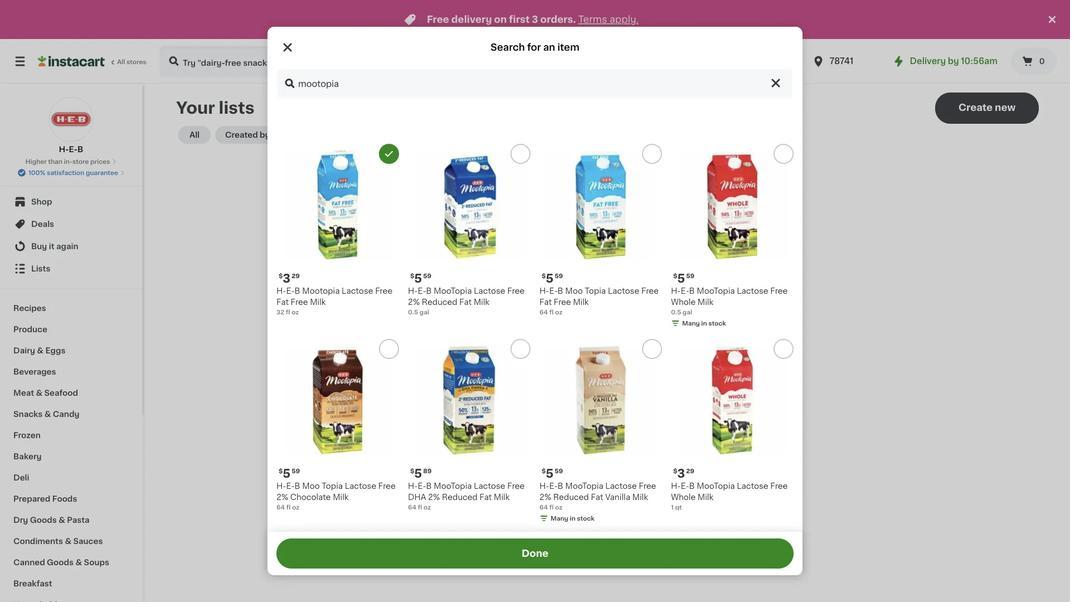 Task type: describe. For each thing, give the bounding box(es) containing it.
h-e-b link
[[49, 97, 93, 155]]

h-e-b moo topia lactose free fat free milk 64 fl oz
[[540, 287, 659, 315]]

2% inside h-e-b mootopia lactose free 2% reduced fat milk 0.5 gal
[[408, 298, 420, 306]]

frozen link
[[7, 425, 136, 446]]

will
[[604, 283, 617, 291]]

free inside h-e-b mootopia lactose free 2% reduced fat vanilla milk 64 fl oz
[[639, 482, 657, 490]]

h- for h-e-b mootopia lactose free whole milk 0.5 gal
[[671, 287, 681, 295]]

create
[[577, 283, 602, 291]]

0 button
[[1012, 48, 1057, 75]]

create a list link
[[579, 306, 637, 318]]

topia for free
[[585, 287, 606, 295]]

h- for h-e-b mootopia lactose free fat free milk 32 fl oz
[[277, 287, 286, 295]]

free inside h-e-b mootopia lactose free whole milk 1 qt
[[771, 482, 788, 490]]

3 inside the limited time offer region
[[532, 15, 539, 24]]

b for h-e-b mootopia lactose free fat free milk 32 fl oz
[[295, 287, 300, 295]]

milk inside 'h-e-b mootopia lactose free dha 2% reduced fat milk 64 fl oz'
[[494, 494, 510, 501]]

& for meat
[[36, 389, 42, 397]]

many for reduced
[[551, 516, 569, 522]]

create new button
[[936, 93, 1040, 124]]

canned goods & soups link
[[7, 552, 136, 573]]

h-e-b
[[59, 146, 83, 153]]

b for h-e-b mootopia lactose free whole milk 1 qt
[[690, 482, 695, 490]]

lists link
[[7, 258, 136, 280]]

fat inside 'h-e-b mootopia lactose free fat free milk 32 fl oz'
[[277, 298, 289, 306]]

terms apply. link
[[579, 15, 639, 24]]

dha
[[408, 494, 426, 501]]

64 inside h-e-b mootopia lactose free 2% reduced fat vanilla milk 64 fl oz
[[540, 504, 548, 511]]

done
[[522, 549, 549, 559]]

search
[[491, 43, 525, 52]]

5 for h-e-b mootopia lactose free 2% reduced fat vanilla milk
[[546, 468, 554, 479]]

stock for reduced
[[577, 516, 595, 522]]

Search H-E-B... field
[[277, 68, 794, 99]]

h-e-b moo topia lactose free 2% chocolate milk 64 fl oz
[[277, 482, 396, 511]]

you
[[560, 283, 575, 291]]

h- for h-e-b mootopia lactose free whole milk 1 qt
[[671, 482, 681, 490]]

h-e-b mootopia lactose free dha 2% reduced fat milk 64 fl oz
[[408, 482, 525, 511]]

pasta
[[67, 516, 90, 524]]

in for milk
[[702, 320, 708, 327]]

done button
[[277, 539, 794, 569]]

$ 3 29 for h-e-b mootopia lactose free whole milk
[[674, 468, 695, 479]]

reduced for vanilla
[[554, 494, 589, 501]]

canned
[[13, 559, 45, 567]]

list
[[622, 307, 637, 316]]

reduced for milk
[[422, 298, 458, 306]]

fl inside 'h-e-b mootopia lactose free dha 2% reduced fat milk 64 fl oz'
[[418, 504, 422, 511]]

mootopia
[[302, 287, 340, 295]]

bakery
[[13, 453, 42, 461]]

dry goods & pasta
[[13, 516, 90, 524]]

$ 3 29 for h-e-b mootopia lactose free fat free milk
[[279, 272, 300, 284]]

fat inside 'h-e-b mootopia lactose free dha 2% reduced fat milk 64 fl oz'
[[480, 494, 492, 501]]

e- for h-e-b
[[69, 146, 78, 153]]

& inside canned goods & soups link
[[76, 559, 82, 567]]

many for milk
[[683, 320, 700, 327]]

milk inside h-e-b moo topia lactose free 2% chocolate milk 64 fl oz
[[333, 494, 349, 501]]

0
[[1040, 57, 1045, 65]]

mootopia for vanilla
[[566, 482, 604, 490]]

h- for h-e-b mootopia lactose free dha 2% reduced fat milk 64 fl oz
[[408, 482, 418, 490]]

b for h-e-b mootopia lactose free dha 2% reduced fat milk 64 fl oz
[[426, 482, 432, 490]]

for
[[528, 43, 541, 52]]

29 for mootopia
[[687, 468, 695, 474]]

snacks & candy link
[[7, 404, 136, 425]]

h-e-b mootopia lactose free fat free milk 32 fl oz
[[277, 287, 393, 315]]

goods for canned
[[47, 559, 74, 567]]

$ for reduced
[[410, 468, 415, 474]]

lactose for qt
[[737, 482, 769, 490]]

1
[[671, 504, 674, 511]]

than
[[48, 159, 62, 165]]

64 inside h-e-b moo topia lactose free 2% chocolate milk 64 fl oz
[[277, 504, 285, 511]]

e- for h-e-b mootopia lactose free fat free milk 32 fl oz
[[286, 287, 295, 295]]

lactose for 32
[[342, 287, 373, 295]]

milk inside h-e-b mootopia lactose free whole milk 1 qt
[[698, 494, 714, 501]]

it
[[49, 243, 54, 250]]

instacart logo image
[[38, 55, 105, 68]]

fat inside h-e-b mootopia lactose free 2% reduced fat milk 0.5 gal
[[460, 298, 472, 306]]

dairy & eggs
[[13, 347, 65, 355]]

unselect item image
[[384, 149, 394, 159]]

h- for h-e-b mootopia lactose free 2% reduced fat vanilla milk 64 fl oz
[[540, 482, 550, 490]]

bakery link
[[7, 446, 136, 467]]

a
[[614, 307, 620, 316]]

5 for h-e-b mootopia lactose free whole milk
[[678, 272, 686, 284]]

e- for h-e-b moo topia lactose free 2% chocolate milk 64 fl oz
[[286, 482, 295, 490]]

e- for h-e-b mootopia lactose free 2% reduced fat vanilla milk 64 fl oz
[[550, 482, 558, 490]]

shop link
[[7, 191, 136, 213]]

condiments & sauces link
[[7, 531, 136, 552]]

fl inside 'h-e-b mootopia lactose free fat free milk 32 fl oz'
[[286, 309, 290, 315]]

none search field inside dialog
[[277, 68, 794, 99]]

buy it again link
[[7, 235, 136, 258]]

78741
[[830, 57, 854, 65]]

milk inside 'h-e-b mootopia lactose free fat free milk 32 fl oz'
[[310, 298, 326, 306]]

delivery
[[452, 15, 492, 24]]

fl inside h-e-b mootopia lactose free 2% reduced fat vanilla milk 64 fl oz
[[550, 504, 554, 511]]

prepared foods
[[13, 495, 77, 503]]

$ for fat
[[410, 273, 415, 279]]

store
[[72, 159, 89, 165]]

prepared foods link
[[7, 489, 136, 510]]

frozen
[[13, 432, 41, 439]]

59 for h-e-b moo topia lactose free 2% chocolate milk
[[292, 468, 300, 474]]

lactose for vanilla
[[606, 482, 637, 490]]

moo for chocolate
[[302, 482, 320, 490]]

buy
[[31, 243, 47, 250]]

free inside h-e-b mootopia lactose free whole milk 0.5 gal
[[771, 287, 788, 295]]

78741 button
[[812, 46, 879, 77]]

foods
[[52, 495, 77, 503]]

oz inside h-e-b moo topia lactose free 2% chocolate milk 64 fl oz
[[292, 504, 300, 511]]

b for h-e-b mootopia lactose free 2% reduced fat vanilla milk 64 fl oz
[[558, 482, 564, 490]]

lactose for gal
[[737, 287, 769, 295]]

free inside h-e-b mootopia lactose free 2% reduced fat milk 0.5 gal
[[508, 287, 525, 295]]

lactose for milk
[[474, 287, 506, 295]]

higher than in-store prices link
[[25, 157, 117, 166]]

fl inside the h-e-b moo topia lactose free fat free milk 64 fl oz
[[550, 309, 554, 315]]

lactose inside h-e-b moo topia lactose free 2% chocolate milk 64 fl oz
[[345, 482, 377, 490]]

breakfast
[[13, 580, 52, 588]]

prepared
[[13, 495, 50, 503]]

e- for h-e-b mootopia lactose free 2% reduced fat milk 0.5 gal
[[418, 287, 426, 295]]

moo for free
[[566, 287, 583, 295]]

lists for lists
[[31, 265, 50, 273]]

produce link
[[7, 319, 136, 340]]

$ for chocolate
[[279, 468, 283, 474]]

prices
[[90, 159, 110, 165]]

lists for lists you create will be saved here.
[[540, 283, 558, 291]]

h-e-b logo image
[[49, 97, 93, 142]]

milk inside h-e-b mootopia lactose free 2% reduced fat milk 0.5 gal
[[474, 298, 490, 306]]

condiments & sauces
[[13, 538, 103, 545]]

search for an item
[[491, 43, 580, 52]]

deli link
[[7, 467, 136, 489]]

3 for h-e-b mootopia lactose free whole milk
[[678, 468, 686, 479]]

produce
[[13, 326, 47, 334]]

$ 5 59 for h-e-b mootopia lactose free whole milk
[[674, 272, 695, 284]]

again
[[56, 243, 78, 250]]

$ for milk
[[279, 273, 283, 279]]

mootopia for gal
[[697, 287, 735, 295]]

condiments
[[13, 538, 63, 545]]

h-e-b mootopia lactose free 2% reduced fat milk 0.5 gal
[[408, 287, 525, 315]]

b for h-e-b mootopia lactose free whole milk 0.5 gal
[[690, 287, 695, 295]]

b for h-e-b moo topia lactose free 2% chocolate milk 64 fl oz
[[295, 482, 300, 490]]

2% inside h-e-b mootopia lactose free 2% reduced fat vanilla milk 64 fl oz
[[540, 494, 552, 501]]

$ 5 89
[[410, 468, 432, 479]]

snacks & candy
[[13, 410, 79, 418]]

e- for h-e-b mootopia lactose free dha 2% reduced fat milk 64 fl oz
[[418, 482, 426, 490]]

first
[[509, 15, 530, 24]]

sauces
[[73, 538, 103, 545]]

oz inside 'h-e-b mootopia lactose free fat free milk 32 fl oz'
[[292, 309, 299, 315]]

new
[[996, 103, 1016, 112]]

$ 5 59 for h-e-b moo topia lactose free 2% chocolate milk
[[279, 468, 300, 479]]

e- for h-e-b moo topia lactose free fat free milk 64 fl oz
[[550, 287, 558, 295]]

5 for h-e-b moo topia lactose free 2% chocolate milk
[[283, 468, 291, 479]]

e- for h-e-b mootopia lactose free whole milk 0.5 gal
[[681, 287, 690, 295]]

all for all
[[190, 131, 200, 139]]

mootopia for qt
[[697, 482, 735, 490]]

snacks
[[13, 410, 43, 418]]

here.
[[656, 283, 676, 291]]

free inside 'h-e-b mootopia lactose free dha 2% reduced fat milk 64 fl oz'
[[508, 482, 525, 490]]

stores
[[127, 59, 146, 65]]

dialog containing 3
[[268, 27, 803, 602]]

fat inside h-e-b mootopia lactose free 2% reduced fat vanilla milk 64 fl oz
[[591, 494, 604, 501]]

create for create new
[[959, 103, 993, 112]]

by for delivery
[[948, 57, 960, 65]]

dry
[[13, 516, 28, 524]]

59 for h-e-b mootopia lactose free 2% reduced fat vanilla milk
[[555, 468, 563, 474]]

buy it again
[[31, 243, 78, 250]]

created
[[225, 131, 258, 139]]



Task type: vqa. For each thing, say whether or not it's contained in the screenshot.


Task type: locate. For each thing, give the bounding box(es) containing it.
h- inside the h-e-b link
[[59, 146, 69, 153]]

2 vertical spatial 3
[[678, 468, 686, 479]]

5 for h-e-b moo topia lactose free fat free milk
[[546, 272, 554, 284]]

1 vertical spatial $ 3 29
[[674, 468, 695, 479]]

h- inside 'h-e-b mootopia lactose free fat free milk 32 fl oz'
[[277, 287, 286, 295]]

whole inside h-e-b mootopia lactose free whole milk 1 qt
[[671, 494, 696, 501]]

59 up h-e-b mootopia lactose free 2% reduced fat vanilla milk 64 fl oz
[[555, 468, 563, 474]]

delivery
[[911, 57, 946, 65]]

limited time offer region
[[0, 0, 1046, 39]]

10:56am
[[962, 57, 998, 65]]

in down h-e-b mootopia lactose free whole milk 0.5 gal
[[702, 320, 708, 327]]

1 horizontal spatial 0.5
[[671, 309, 682, 315]]

1 0.5 from the left
[[408, 309, 418, 315]]

29
[[292, 273, 300, 279], [687, 468, 695, 474]]

lactose inside h-e-b mootopia lactose free whole milk 1 qt
[[737, 482, 769, 490]]

3 right "first"
[[532, 15, 539, 24]]

1 horizontal spatial $ 3 29
[[674, 468, 695, 479]]

0 vertical spatial create
[[959, 103, 993, 112]]

b for h-e-b mootopia lactose free 2% reduced fat milk 0.5 gal
[[426, 287, 432, 295]]

b inside h-e-b mootopia lactose free whole milk 0.5 gal
[[690, 287, 695, 295]]

h- inside h-e-b mootopia lactose free whole milk 1 qt
[[671, 482, 681, 490]]

soups
[[84, 559, 109, 567]]

1 gal from the left
[[420, 309, 429, 315]]

oz inside the h-e-b moo topia lactose free fat free milk 64 fl oz
[[556, 309, 563, 315]]

1 horizontal spatial gal
[[683, 309, 693, 315]]

be
[[619, 283, 629, 291]]

by for created
[[260, 131, 270, 139]]

gal inside h-e-b mootopia lactose free 2% reduced fat milk 0.5 gal
[[420, 309, 429, 315]]

reduced inside 'h-e-b mootopia lactose free dha 2% reduced fat milk 64 fl oz'
[[442, 494, 478, 501]]

0 horizontal spatial many
[[551, 516, 569, 522]]

& inside the "meat & seafood" link
[[36, 389, 42, 397]]

29 for mootopia
[[292, 273, 300, 279]]

reduced inside h-e-b mootopia lactose free 2% reduced fat milk 0.5 gal
[[422, 298, 458, 306]]

0 horizontal spatial create
[[579, 307, 612, 316]]

dairy
[[13, 347, 35, 355]]

0 vertical spatial many
[[683, 320, 700, 327]]

mootopia inside h-e-b mootopia lactose free 2% reduced fat milk 0.5 gal
[[434, 287, 472, 295]]

goods down prepared foods
[[30, 516, 57, 524]]

2 gal from the left
[[683, 309, 693, 315]]

saved
[[631, 283, 654, 291]]

1 horizontal spatial stock
[[709, 320, 727, 327]]

mootopia for milk
[[434, 287, 472, 295]]

oz down chocolate
[[292, 504, 300, 511]]

in for reduced
[[570, 516, 576, 522]]

shop
[[31, 198, 52, 206]]

& inside dairy & eggs link
[[37, 347, 43, 355]]

by inside button
[[260, 131, 270, 139]]

oz inside 'h-e-b mootopia lactose free dha 2% reduced fat milk 64 fl oz'
[[424, 504, 431, 511]]

lactose
[[342, 287, 373, 295], [474, 287, 506, 295], [608, 287, 640, 295], [737, 287, 769, 295], [345, 482, 377, 490], [474, 482, 506, 490], [606, 482, 637, 490], [737, 482, 769, 490]]

0 horizontal spatial by
[[260, 131, 270, 139]]

$ for 1
[[674, 468, 678, 474]]

reduced
[[422, 298, 458, 306], [442, 494, 478, 501], [554, 494, 589, 501]]

topia up create a list
[[585, 287, 606, 295]]

1 horizontal spatial topia
[[585, 287, 606, 295]]

59
[[423, 273, 432, 279], [555, 273, 563, 279], [687, 273, 695, 279], [292, 468, 300, 474], [555, 468, 563, 474]]

mootopia inside 'h-e-b mootopia lactose free dha 2% reduced fat milk 64 fl oz'
[[434, 482, 472, 490]]

e-
[[69, 146, 78, 153], [286, 287, 295, 295], [418, 287, 426, 295], [550, 287, 558, 295], [681, 287, 690, 295], [286, 482, 295, 490], [418, 482, 426, 490], [550, 482, 558, 490], [681, 482, 690, 490]]

dairy & eggs link
[[7, 340, 136, 361]]

1 vertical spatial topia
[[322, 482, 343, 490]]

0 horizontal spatial gal
[[420, 309, 429, 315]]

me
[[272, 131, 285, 139]]

5 right here.
[[678, 272, 686, 284]]

e- inside 'h-e-b mootopia lactose free dha 2% reduced fat milk 64 fl oz'
[[418, 482, 426, 490]]

higher than in-store prices
[[25, 159, 110, 165]]

create new
[[959, 103, 1016, 112]]

many in stock for milk
[[683, 320, 727, 327]]

create left new
[[959, 103, 993, 112]]

3 up qt
[[678, 468, 686, 479]]

mootopia inside h-e-b mootopia lactose free whole milk 0.5 gal
[[697, 287, 735, 295]]

& left the sauces
[[65, 538, 71, 545]]

None search field
[[160, 46, 629, 77]]

5 for h-e-b mootopia lactose free 2% reduced fat milk
[[415, 272, 422, 284]]

deals link
[[7, 213, 136, 235]]

gal inside h-e-b mootopia lactose free whole milk 0.5 gal
[[683, 309, 693, 315]]

goods for dry
[[30, 516, 57, 524]]

b inside 'h-e-b mootopia lactose free fat free milk 32 fl oz'
[[295, 287, 300, 295]]

service type group
[[643, 50, 799, 73]]

$ for free
[[542, 273, 546, 279]]

1 horizontal spatial lists
[[540, 283, 558, 291]]

deals
[[31, 220, 54, 228]]

0 horizontal spatial lists
[[31, 265, 50, 273]]

free inside the limited time offer region
[[427, 15, 449, 24]]

1 horizontal spatial all
[[190, 131, 200, 139]]

goods down 'condiments & sauces'
[[47, 559, 74, 567]]

1 vertical spatial 29
[[687, 468, 695, 474]]

& left the eggs
[[37, 347, 43, 355]]

$ 5 59 up chocolate
[[279, 468, 300, 479]]

orders.
[[541, 15, 576, 24]]

by right the delivery
[[948, 57, 960, 65]]

candy
[[53, 410, 79, 418]]

all left stores
[[117, 59, 125, 65]]

5 left the you
[[546, 272, 554, 284]]

29 up h-e-b mootopia lactose free whole milk 1 qt
[[687, 468, 695, 474]]

$ 5 59 up h-e-b mootopia lactose free 2% reduced fat vanilla milk 64 fl oz
[[542, 468, 563, 479]]

oz right the 32
[[292, 309, 299, 315]]

1 vertical spatial lists
[[540, 283, 558, 291]]

b for h-e-b
[[78, 146, 83, 153]]

lists
[[219, 100, 255, 116]]

create
[[959, 103, 993, 112], [579, 307, 612, 316]]

h-e-b mootopia lactose free 2% reduced fat vanilla milk 64 fl oz
[[540, 482, 657, 511]]

64 inside 'h-e-b mootopia lactose free dha 2% reduced fat milk 64 fl oz'
[[408, 504, 417, 511]]

& for condiments
[[65, 538, 71, 545]]

by
[[948, 57, 960, 65], [260, 131, 270, 139]]

stock for milk
[[709, 320, 727, 327]]

$ 5 59 left create
[[542, 272, 563, 284]]

lactose for fat
[[474, 482, 506, 490]]

h- for h-e-b moo topia lactose free fat free milk 64 fl oz
[[540, 287, 550, 295]]

create a list
[[579, 307, 637, 316]]

apply.
[[610, 15, 639, 24]]

1 vertical spatial 3
[[283, 272, 291, 284]]

qt
[[676, 504, 682, 511]]

reduced inside h-e-b mootopia lactose free 2% reduced fat vanilla milk 64 fl oz
[[554, 494, 589, 501]]

h- inside 'h-e-b mootopia lactose free dha 2% reduced fat milk 64 fl oz'
[[408, 482, 418, 490]]

1 horizontal spatial moo
[[566, 287, 583, 295]]

moo left 'will'
[[566, 287, 583, 295]]

create left a
[[579, 307, 612, 316]]

29 up 'h-e-b mootopia lactose free fat free milk 32 fl oz'
[[292, 273, 300, 279]]

lists inside lists link
[[31, 265, 50, 273]]

None search field
[[277, 68, 794, 99]]

fat
[[277, 298, 289, 306], [460, 298, 472, 306], [540, 298, 552, 306], [480, 494, 492, 501], [591, 494, 604, 501]]

free delivery on first 3 orders. terms apply.
[[427, 15, 639, 24]]

moo up chocolate
[[302, 482, 320, 490]]

fl inside h-e-b moo topia lactose free 2% chocolate milk 64 fl oz
[[287, 504, 291, 511]]

0 horizontal spatial topia
[[322, 482, 343, 490]]

59 for h-e-b moo topia lactose free fat free milk
[[555, 273, 563, 279]]

all button
[[178, 126, 211, 144]]

chocolate
[[290, 494, 331, 501]]

$ 3 29 up qt
[[674, 468, 695, 479]]

lists
[[31, 265, 50, 273], [540, 283, 558, 291]]

topia for chocolate
[[322, 482, 343, 490]]

whole for h-e-b mootopia lactose free whole milk 1 qt
[[671, 494, 696, 501]]

0 vertical spatial topia
[[585, 287, 606, 295]]

& for snacks
[[44, 410, 51, 418]]

by left me at left
[[260, 131, 270, 139]]

1 vertical spatial many in stock
[[551, 516, 595, 522]]

5 for h-e-b mootopia lactose free dha 2% reduced fat milk
[[415, 468, 422, 479]]

h- inside h-e-b mootopia lactose free 2% reduced fat milk 0.5 gal
[[408, 287, 418, 295]]

milk inside h-e-b mootopia lactose free whole milk 0.5 gal
[[698, 298, 714, 306]]

1 horizontal spatial many
[[683, 320, 700, 327]]

lists left the you
[[540, 283, 558, 291]]

goods
[[30, 516, 57, 524], [47, 559, 74, 567]]

1 vertical spatial stock
[[577, 516, 595, 522]]

topia inside the h-e-b moo topia lactose free fat free milk 64 fl oz
[[585, 287, 606, 295]]

an
[[544, 43, 556, 52]]

0 vertical spatial stock
[[709, 320, 727, 327]]

0.5 inside h-e-b mootopia lactose free whole milk 0.5 gal
[[671, 309, 682, 315]]

many in stock for reduced
[[551, 516, 595, 522]]

oz down the you
[[556, 309, 563, 315]]

b inside h-e-b mootopia lactose free whole milk 1 qt
[[690, 482, 695, 490]]

lactose inside h-e-b mootopia lactose free whole milk 0.5 gal
[[737, 287, 769, 295]]

h- for h-e-b
[[59, 146, 69, 153]]

stock down h-e-b mootopia lactose free whole milk 0.5 gal
[[709, 320, 727, 327]]

$ 5 59 up h-e-b mootopia lactose free 2% reduced fat milk 0.5 gal at the left of the page
[[410, 272, 432, 284]]

e- inside h-e-b mootopia lactose free whole milk 0.5 gal
[[681, 287, 690, 295]]

h-e-b mootopia lactose free whole milk 0.5 gal
[[671, 287, 788, 315]]

h- inside the h-e-b moo topia lactose free fat free milk 64 fl oz
[[540, 287, 550, 295]]

in down h-e-b mootopia lactose free 2% reduced fat vanilla milk 64 fl oz
[[570, 516, 576, 522]]

1 vertical spatial by
[[260, 131, 270, 139]]

in-
[[64, 159, 72, 165]]

1 vertical spatial all
[[190, 131, 200, 139]]

1 horizontal spatial in
[[702, 320, 708, 327]]

59 up chocolate
[[292, 468, 300, 474]]

free inside h-e-b moo topia lactose free 2% chocolate milk 64 fl oz
[[379, 482, 396, 490]]

b inside 'h-e-b mootopia lactose free dha 2% reduced fat milk 64 fl oz'
[[426, 482, 432, 490]]

fl
[[286, 309, 290, 315], [550, 309, 554, 315], [287, 504, 291, 511], [418, 504, 422, 511], [550, 504, 554, 511]]

1 whole from the top
[[671, 298, 696, 306]]

e- inside h-e-b moo topia lactose free 2% chocolate milk 64 fl oz
[[286, 482, 295, 490]]

5 left 89
[[415, 468, 422, 479]]

higher
[[25, 159, 47, 165]]

100% satisfaction guarantee
[[28, 170, 118, 176]]

item
[[558, 43, 580, 52]]

beverages
[[13, 368, 56, 376]]

lactose inside 'h-e-b mootopia lactose free dha 2% reduced fat milk 64 fl oz'
[[474, 482, 506, 490]]

many in stock down h-e-b mootopia lactose free 2% reduced fat vanilla milk 64 fl oz
[[551, 516, 595, 522]]

milk inside the h-e-b moo topia lactose free fat free milk 64 fl oz
[[573, 298, 589, 306]]

h- for h-e-b moo topia lactose free 2% chocolate milk 64 fl oz
[[277, 482, 286, 490]]

0 vertical spatial goods
[[30, 516, 57, 524]]

your
[[176, 100, 215, 116]]

& inside snacks & candy link
[[44, 410, 51, 418]]

b inside h-e-b mootopia lactose free 2% reduced fat milk 0.5 gal
[[426, 287, 432, 295]]

2 horizontal spatial 3
[[678, 468, 686, 479]]

0 vertical spatial in
[[702, 320, 708, 327]]

0 horizontal spatial many in stock
[[551, 516, 595, 522]]

lactose inside h-e-b mootopia lactose free 2% reduced fat vanilla milk 64 fl oz
[[606, 482, 637, 490]]

0 horizontal spatial in
[[570, 516, 576, 522]]

e- inside the h-e-b moo topia lactose free fat free milk 64 fl oz
[[550, 287, 558, 295]]

many up done button
[[551, 516, 569, 522]]

&
[[37, 347, 43, 355], [36, 389, 42, 397], [44, 410, 51, 418], [59, 516, 65, 524], [65, 538, 71, 545], [76, 559, 82, 567]]

5 up chocolate
[[283, 468, 291, 479]]

e- inside h-e-b mootopia lactose free whole milk 1 qt
[[681, 482, 690, 490]]

64 inside the h-e-b moo topia lactose free fat free milk 64 fl oz
[[540, 309, 548, 315]]

0 vertical spatial 3
[[532, 15, 539, 24]]

64
[[540, 309, 548, 315], [277, 504, 285, 511], [408, 504, 417, 511], [540, 504, 548, 511]]

oz up done button
[[556, 504, 563, 511]]

in
[[702, 320, 708, 327], [570, 516, 576, 522]]

b inside h-e-b mootopia lactose free 2% reduced fat vanilla milk 64 fl oz
[[558, 482, 564, 490]]

0 horizontal spatial 29
[[292, 273, 300, 279]]

0 vertical spatial lists
[[31, 265, 50, 273]]

3 for h-e-b mootopia lactose free fat free milk
[[283, 272, 291, 284]]

1 horizontal spatial many in stock
[[683, 320, 727, 327]]

breakfast link
[[7, 573, 136, 595]]

59 for h-e-b mootopia lactose free whole milk
[[687, 273, 695, 279]]

1 horizontal spatial create
[[959, 103, 993, 112]]

$ 5 59 for h-e-b moo topia lactose free fat free milk
[[542, 272, 563, 284]]

& inside condiments & sauces link
[[65, 538, 71, 545]]

meat
[[13, 389, 34, 397]]

2% inside 'h-e-b mootopia lactose free dha 2% reduced fat milk 64 fl oz'
[[428, 494, 440, 501]]

all stores link
[[38, 46, 147, 77]]

lactose inside the h-e-b moo topia lactose free fat free milk 64 fl oz
[[608, 287, 640, 295]]

100% satisfaction guarantee button
[[17, 166, 125, 177]]

e- inside h-e-b mootopia lactose free 2% reduced fat milk 0.5 gal
[[418, 287, 426, 295]]

1 horizontal spatial by
[[948, 57, 960, 65]]

& left soups
[[76, 559, 82, 567]]

beverages link
[[7, 361, 136, 383]]

all down your
[[190, 131, 200, 139]]

recipes link
[[7, 298, 136, 319]]

59 up h-e-b mootopia lactose free 2% reduced fat milk 0.5 gal at the left of the page
[[423, 273, 432, 279]]

0 vertical spatial $ 3 29
[[279, 272, 300, 284]]

5 up h-e-b mootopia lactose free 2% reduced fat milk 0.5 gal at the left of the page
[[415, 272, 422, 284]]

mootopia for fat
[[434, 482, 472, 490]]

0 vertical spatial moo
[[566, 287, 583, 295]]

0 vertical spatial whole
[[671, 298, 696, 306]]

b
[[78, 146, 83, 153], [295, 287, 300, 295], [426, 287, 432, 295], [558, 287, 564, 295], [690, 287, 695, 295], [295, 482, 300, 490], [426, 482, 432, 490], [558, 482, 564, 490], [690, 482, 695, 490]]

all stores
[[117, 59, 146, 65]]

1 vertical spatial goods
[[47, 559, 74, 567]]

milk inside h-e-b mootopia lactose free 2% reduced fat vanilla milk 64 fl oz
[[633, 494, 649, 501]]

0 vertical spatial all
[[117, 59, 125, 65]]

3 up the 32
[[283, 272, 291, 284]]

meat & seafood
[[13, 389, 78, 397]]

& inside dry goods & pasta link
[[59, 516, 65, 524]]

$ inside $ 5 89
[[410, 468, 415, 474]]

0 horizontal spatial $ 3 29
[[279, 272, 300, 284]]

whole down here.
[[671, 298, 696, 306]]

1 horizontal spatial 3
[[532, 15, 539, 24]]

1 horizontal spatial 29
[[687, 468, 695, 474]]

e- inside 'h-e-b mootopia lactose free fat free milk 32 fl oz'
[[286, 287, 295, 295]]

0 horizontal spatial 0.5
[[408, 309, 418, 315]]

whole up qt
[[671, 494, 696, 501]]

0.5 inside h-e-b mootopia lactose free 2% reduced fat milk 0.5 gal
[[408, 309, 418, 315]]

h- inside h-e-b moo topia lactose free 2% chocolate milk 64 fl oz
[[277, 482, 286, 490]]

$ 5 59 for h-e-b mootopia lactose free 2% reduced fat milk
[[410, 272, 432, 284]]

1 vertical spatial in
[[570, 516, 576, 522]]

b inside the h-e-b moo topia lactose free fat free milk 64 fl oz
[[558, 287, 564, 295]]

all for all stores
[[117, 59, 125, 65]]

many down h-e-b mootopia lactose free whole milk 0.5 gal
[[683, 320, 700, 327]]

mootopia
[[434, 287, 472, 295], [697, 287, 735, 295], [434, 482, 472, 490], [566, 482, 604, 490], [697, 482, 735, 490]]

topia
[[585, 287, 606, 295], [322, 482, 343, 490]]

terms
[[579, 15, 608, 24]]

all inside button
[[190, 131, 200, 139]]

lactose inside 'h-e-b mootopia lactose free fat free milk 32 fl oz'
[[342, 287, 373, 295]]

59 up the you
[[555, 273, 563, 279]]

1 vertical spatial whole
[[671, 494, 696, 501]]

0 vertical spatial many in stock
[[683, 320, 727, 327]]

& for dairy
[[37, 347, 43, 355]]

& left 'pasta'
[[59, 516, 65, 524]]

0 horizontal spatial all
[[117, 59, 125, 65]]

1 vertical spatial many
[[551, 516, 569, 522]]

mootopia inside h-e-b mootopia lactose free whole milk 1 qt
[[697, 482, 735, 490]]

oz inside h-e-b mootopia lactose free 2% reduced fat vanilla milk 64 fl oz
[[556, 504, 563, 511]]

2%
[[408, 298, 420, 306], [277, 494, 288, 501], [428, 494, 440, 501], [540, 494, 552, 501]]

e- inside h-e-b mootopia lactose free 2% reduced fat vanilla milk 64 fl oz
[[550, 482, 558, 490]]

$ 3 29 up the 32
[[279, 272, 300, 284]]

create inside button
[[959, 103, 993, 112]]

lactose inside h-e-b mootopia lactose free 2% reduced fat milk 0.5 gal
[[474, 287, 506, 295]]

dialog
[[268, 27, 803, 602]]

h- inside h-e-b mootopia lactose free whole milk 0.5 gal
[[671, 287, 681, 295]]

oz down dha
[[424, 504, 431, 511]]

59 for h-e-b mootopia lactose free 2% reduced fat milk
[[423, 273, 432, 279]]

b for h-e-b moo topia lactose free fat free milk 64 fl oz
[[558, 287, 564, 295]]

gal
[[420, 309, 429, 315], [683, 309, 693, 315]]

5 up h-e-b mootopia lactose free 2% reduced fat vanilla milk 64 fl oz
[[546, 468, 554, 479]]

h- for h-e-b mootopia lactose free 2% reduced fat milk 0.5 gal
[[408, 287, 418, 295]]

moo inside h-e-b moo topia lactose free 2% chocolate milk 64 fl oz
[[302, 482, 320, 490]]

2% inside h-e-b moo topia lactose free 2% chocolate milk 64 fl oz
[[277, 494, 288, 501]]

2 whole from the top
[[671, 494, 696, 501]]

mootopia inside h-e-b mootopia lactose free 2% reduced fat vanilla milk 64 fl oz
[[566, 482, 604, 490]]

many in stock down h-e-b mootopia lactose free whole milk 0.5 gal
[[683, 320, 727, 327]]

meat & seafood link
[[7, 383, 136, 404]]

0 horizontal spatial moo
[[302, 482, 320, 490]]

$ 5 59 right saved at the right of the page
[[674, 272, 695, 284]]

product group
[[277, 144, 399, 317], [408, 144, 531, 317], [540, 144, 663, 317], [671, 144, 794, 330], [277, 339, 399, 512], [408, 339, 531, 512], [540, 339, 663, 525], [671, 339, 794, 512]]

0 horizontal spatial 3
[[283, 272, 291, 284]]

dry goods & pasta link
[[7, 510, 136, 531]]

oz
[[292, 309, 299, 315], [556, 309, 563, 315], [292, 504, 300, 511], [424, 504, 431, 511], [556, 504, 563, 511]]

fat inside the h-e-b moo topia lactose free fat free milk 64 fl oz
[[540, 298, 552, 306]]

h-e-b mootopia lactose free whole milk 1 qt
[[671, 482, 788, 511]]

guarantee
[[86, 170, 118, 176]]

& right meat
[[36, 389, 42, 397]]

59 up h-e-b mootopia lactose free whole milk 0.5 gal
[[687, 273, 695, 279]]

stock down h-e-b mootopia lactose free 2% reduced fat vanilla milk 64 fl oz
[[577, 516, 595, 522]]

your lists
[[176, 100, 255, 116]]

0 vertical spatial 29
[[292, 273, 300, 279]]

topia up chocolate
[[322, 482, 343, 490]]

whole for h-e-b mootopia lactose free whole milk 0.5 gal
[[671, 298, 696, 306]]

create for create a list
[[579, 307, 612, 316]]

0.5
[[408, 309, 418, 315], [671, 309, 682, 315]]

2 0.5 from the left
[[671, 309, 682, 315]]

0 vertical spatial by
[[948, 57, 960, 65]]

& left candy in the left of the page
[[44, 410, 51, 418]]

100%
[[28, 170, 45, 176]]

many in stock
[[683, 320, 727, 327], [551, 516, 595, 522]]

lists down buy
[[31, 265, 50, 273]]

e- for h-e-b mootopia lactose free whole milk 1 qt
[[681, 482, 690, 490]]

0 horizontal spatial stock
[[577, 516, 595, 522]]

1 vertical spatial create
[[579, 307, 612, 316]]

created by me
[[225, 131, 285, 139]]

topia inside h-e-b moo topia lactose free 2% chocolate milk 64 fl oz
[[322, 482, 343, 490]]

32
[[277, 309, 285, 315]]

b inside h-e-b moo topia lactose free 2% chocolate milk 64 fl oz
[[295, 482, 300, 490]]

$ 5 59 for h-e-b mootopia lactose free 2% reduced fat vanilla milk
[[542, 468, 563, 479]]

whole inside h-e-b mootopia lactose free whole milk 0.5 gal
[[671, 298, 696, 306]]

1 vertical spatial moo
[[302, 482, 320, 490]]

delivery by 10:56am
[[911, 57, 998, 65]]



